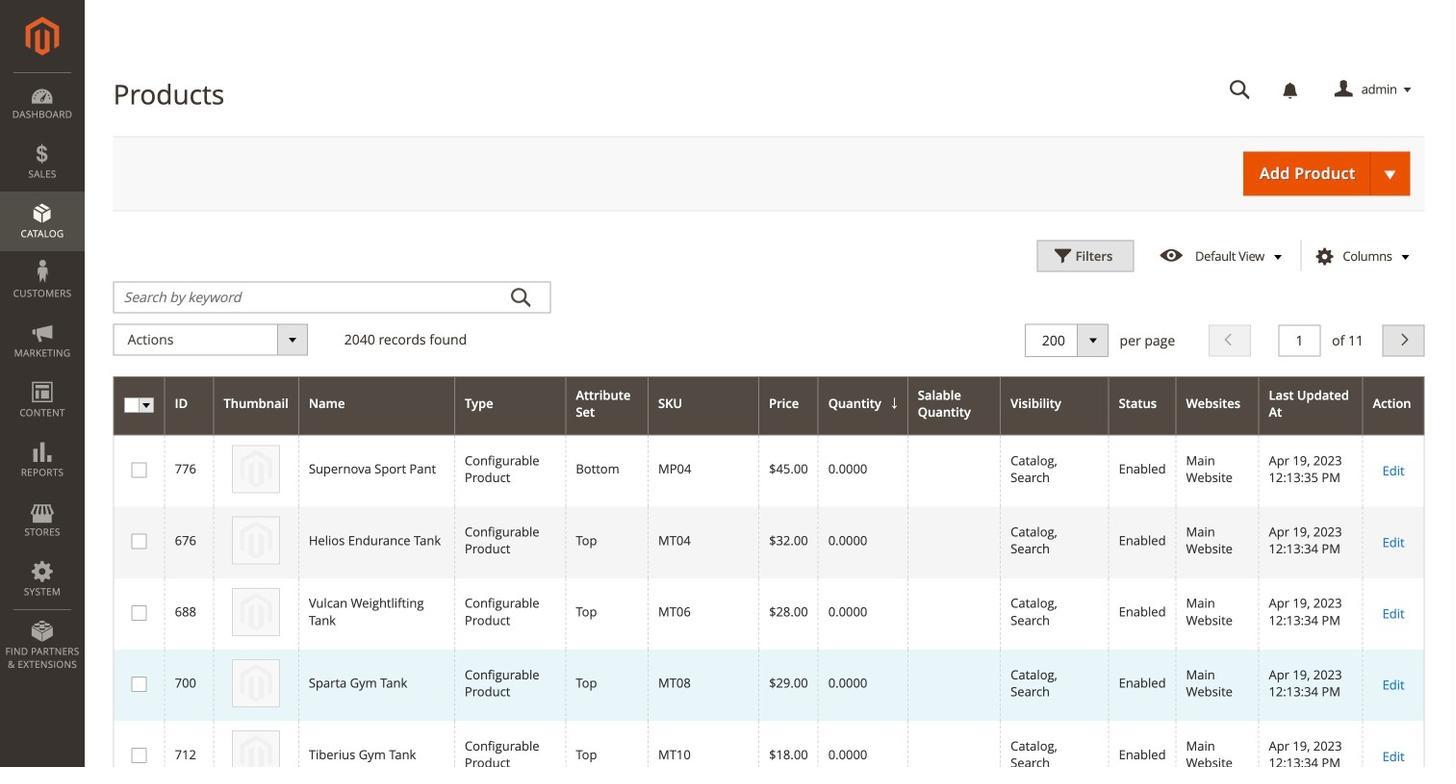 Task type: locate. For each thing, give the bounding box(es) containing it.
None number field
[[1279, 325, 1322, 357]]

supernova sport pant image
[[232, 445, 280, 493]]

None checkbox
[[132, 463, 144, 475], [132, 748, 144, 761], [132, 463, 144, 475], [132, 748, 144, 761]]

menu bar
[[0, 72, 85, 681]]

tiberius gym tank image
[[232, 731, 280, 767]]

None checkbox
[[132, 534, 144, 547], [132, 605, 144, 618], [132, 677, 144, 689], [132, 534, 144, 547], [132, 605, 144, 618], [132, 677, 144, 689]]

None text field
[[1217, 73, 1265, 107]]

None text field
[[1041, 331, 1099, 350]]



Task type: describe. For each thing, give the bounding box(es) containing it.
helios endurance tank image
[[232, 517, 280, 565]]

sparta gym tank image
[[232, 660, 280, 708]]

magento admin panel image
[[26, 16, 59, 56]]

vulcan weightlifting tank image
[[232, 588, 280, 636]]

Search by keyword text field
[[113, 281, 551, 313]]



